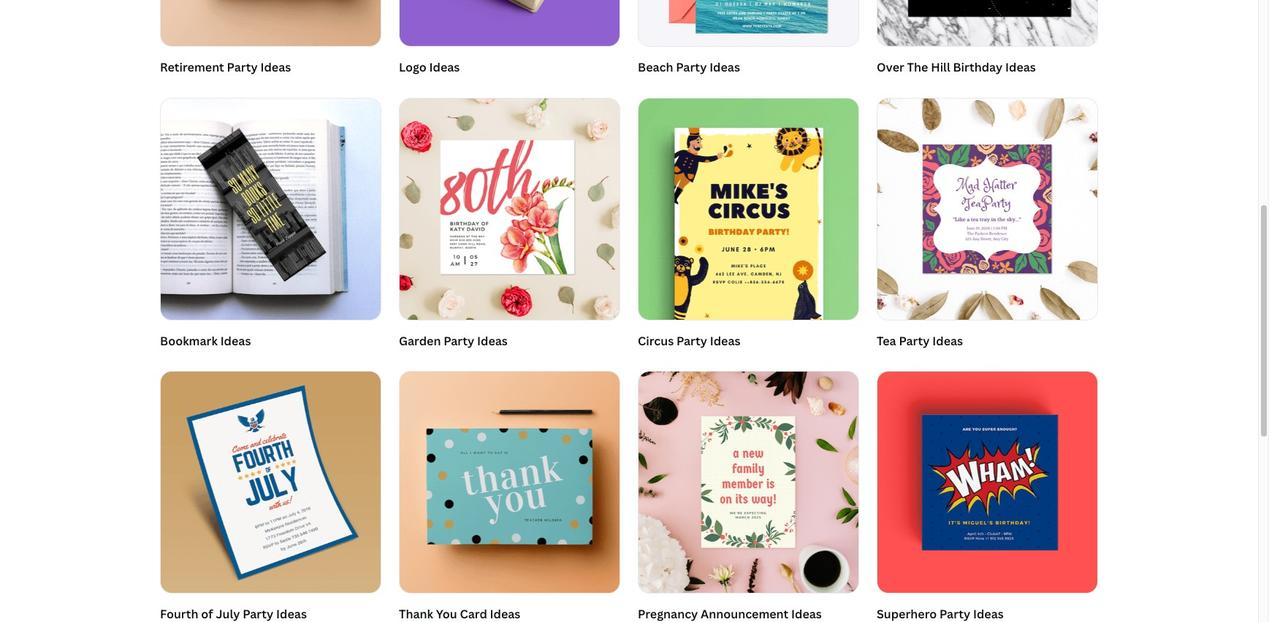 Task type: vqa. For each thing, say whether or not it's contained in the screenshot.
search search box
no



Task type: locate. For each thing, give the bounding box(es) containing it.
party inside retirement party ideas link
[[227, 59, 258, 75]]

garden party thumbnail image
[[400, 98, 620, 320]]

tea
[[877, 333, 896, 349]]

retirement party ideas
[[160, 59, 291, 75]]

over the hill birthday ideas link
[[877, 0, 1098, 80]]

pregnancy announcement thumbnail image
[[639, 372, 859, 594]]

party for circus
[[677, 333, 707, 349]]

beach
[[638, 59, 673, 75]]

ideas right birthday
[[1006, 59, 1036, 75]]

party right retirement
[[227, 59, 258, 75]]

garden party ideas link
[[399, 98, 620, 354]]

party inside the tea party ideas link
[[899, 333, 930, 349]]

tea party thumbnail image
[[878, 98, 1098, 320]]

logo ideas link
[[399, 0, 620, 80]]

retirement
[[160, 59, 224, 75]]

ideas down beach party thumbnail
[[710, 59, 740, 75]]

circus party ideas link
[[638, 98, 859, 354]]

ideas right garden
[[477, 333, 508, 349]]

party right the tea
[[899, 333, 930, 349]]

bookmark ideas link
[[160, 98, 381, 354]]

over
[[877, 59, 905, 75]]

the
[[907, 59, 928, 75]]

party right garden
[[444, 333, 475, 349]]

party inside garden party ideas link
[[444, 333, 475, 349]]

thank you thumbnail image
[[400, 372, 620, 594]]

party inside beach party ideas link
[[676, 59, 707, 75]]

party for garden
[[444, 333, 475, 349]]

birthday
[[953, 59, 1003, 75]]

party right circus
[[677, 333, 707, 349]]

party right beach
[[676, 59, 707, 75]]

circus party ideas
[[638, 333, 741, 349]]

ideas right the tea
[[933, 333, 963, 349]]

bookmark
[[160, 333, 218, 349]]

party for beach
[[676, 59, 707, 75]]

party inside circus party ideas link
[[677, 333, 707, 349]]

ideas right logo in the left of the page
[[429, 59, 460, 75]]

ideas
[[261, 59, 291, 75], [429, 59, 460, 75], [710, 59, 740, 75], [1006, 59, 1036, 75], [220, 333, 251, 349], [477, 333, 508, 349], [710, 333, 741, 349], [933, 333, 963, 349]]

over the hill thumbnail image
[[878, 0, 1098, 46]]

logo thumbnail image
[[400, 0, 620, 46]]

garden
[[399, 333, 441, 349]]

logo
[[399, 59, 427, 75]]

superhero party thumbnail image
[[878, 372, 1098, 594]]

party
[[227, 59, 258, 75], [676, 59, 707, 75], [444, 333, 475, 349], [677, 333, 707, 349], [899, 333, 930, 349]]

hill
[[931, 59, 951, 75]]

bookmark thumbnail image
[[161, 98, 381, 320]]



Task type: describe. For each thing, give the bounding box(es) containing it.
fourth of july thumbnail image
[[161, 372, 381, 594]]

ideas right circus
[[710, 333, 741, 349]]

bookmark ideas
[[160, 333, 251, 349]]

tea party ideas link
[[877, 98, 1098, 354]]

circus party thumbnail image
[[639, 98, 859, 320]]

ideas down retirement party thumbnail
[[261, 59, 291, 75]]

party for tea
[[899, 333, 930, 349]]

retirement party thumbnail image
[[161, 0, 381, 46]]

tea party ideas
[[877, 333, 963, 349]]

beach party ideas link
[[638, 0, 859, 80]]

ideas right bookmark
[[220, 333, 251, 349]]

over the hill birthday ideas
[[877, 59, 1036, 75]]

party for retirement
[[227, 59, 258, 75]]

beach party ideas
[[638, 59, 740, 75]]

garden party ideas
[[399, 333, 508, 349]]

beach party thumbnail image
[[639, 0, 859, 46]]

logo ideas
[[399, 59, 460, 75]]

circus
[[638, 333, 674, 349]]

retirement party ideas link
[[160, 0, 381, 80]]



